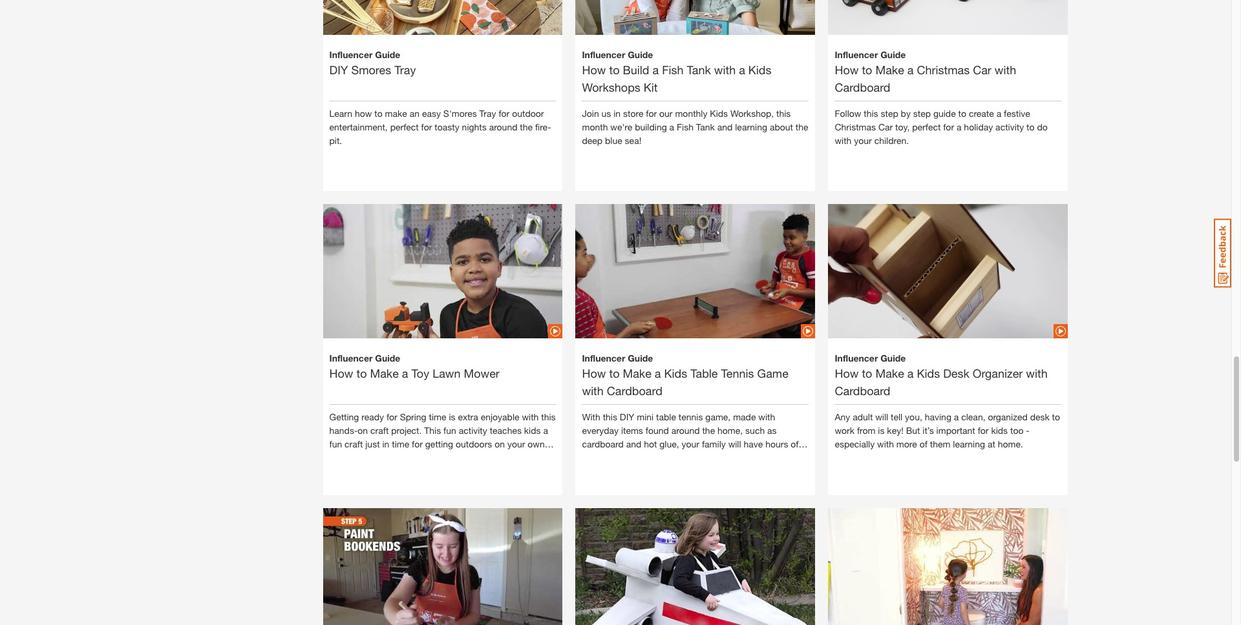 Task type: vqa. For each thing, say whether or not it's contained in the screenshot.
"flags,"
no



Task type: describe. For each thing, give the bounding box(es) containing it.
deep
[[582, 135, 603, 146]]

a inside 'join us in store for our monthly kids workshop, this month we're building a fish tank and learning about the deep blue sea!'
[[669, 121, 674, 132]]

with inside the influencer guide how to make a kids desk organizer with cardboard
[[1026, 367, 1048, 381]]

monthly
[[675, 108, 707, 119]]

of inside with this diy mini table tennis game, made with everyday items found around the home, such as cardboard and hot glue, your family will have hours of fun without spending any money!
[[791, 439, 799, 450]]

with inside influencer guide how to make a christmas car with cardboard
[[995, 62, 1016, 77]]

hands-
[[329, 426, 358, 437]]

blue
[[605, 135, 622, 146]]

create
[[969, 108, 994, 119]]

building
[[635, 121, 667, 132]]

entertainment,
[[329, 121, 388, 132]]

and inside with this diy mini table tennis game, made with everyday items found around the home, such as cardboard and hot glue, your family will have hours of fun without spending any money!
[[626, 439, 641, 450]]

too
[[1010, 426, 1024, 437]]

important
[[936, 426, 975, 437]]

outdoors
[[456, 439, 492, 450]]

ready
[[362, 412, 384, 423]]

for left outdoor
[[499, 108, 510, 119]]

an
[[410, 108, 420, 119]]

the inside with this diy mini table tennis game, made with everyday items found around the home, such as cardboard and hot glue, your family will have hours of fun without spending any money!
[[702, 426, 715, 437]]

learning inside any adult will tell you, having a clean, organized desk to work from is key! but it's important for kids too - especially with more of them learning at home.
[[953, 439, 985, 450]]

just
[[365, 439, 380, 450]]

hours
[[765, 439, 788, 450]]

1 vertical spatial craft
[[345, 439, 363, 450]]

with inside follow this step by step guide to create a festive christmas car toy, perfect for a holiday activity to do with your children.
[[835, 135, 852, 146]]

to inside influencer guide how to make a kids table tennis game with cardboard
[[609, 367, 620, 381]]

a right create
[[997, 108, 1001, 119]]

influencer for how to make a kids table tennis game with cardboard
[[582, 353, 625, 364]]

activity inside follow this step by step guide to create a festive christmas car toy, perfect for a holiday activity to do with your children.
[[996, 121, 1024, 132]]

diy for mini
[[620, 412, 634, 423]]

organizer
[[973, 367, 1023, 381]]

will inside any adult will tell you, having a clean, organized desk to work from is key! but it's important for kids too - especially with more of them learning at home.
[[875, 412, 888, 423]]

kids inside any adult will tell you, having a clean, organized desk to work from is key! but it's important for kids too - especially with more of them learning at home.
[[991, 426, 1008, 437]]

for inside any adult will tell you, having a clean, organized desk to work from is key! but it's important for kids too - especially with more of them learning at home.
[[978, 426, 989, 437]]

tennis
[[679, 412, 703, 423]]

kids inside influencer guide how to build a fish tank with a kids workshops kit
[[748, 62, 771, 77]]

pit.
[[329, 135, 342, 146]]

influencer guide how to make a kids desk organizer with cardboard
[[835, 353, 1048, 398]]

influencer for how to make a christmas car with cardboard
[[835, 49, 878, 60]]

it's
[[923, 426, 934, 437]]

how to make a kids desk organizer with cardboard image
[[828, 182, 1068, 362]]

lawn
[[433, 367, 461, 381]]

make for how to make a christmas car with cardboard
[[875, 62, 904, 77]]

kids inside 'join us in store for our monthly kids workshop, this month we're building a fish tank and learning about the deep blue sea!'
[[710, 108, 728, 119]]

having
[[925, 412, 951, 423]]

spring
[[400, 412, 426, 423]]

-
[[1026, 426, 1030, 437]]

workshop,
[[730, 108, 774, 119]]

teaches
[[490, 426, 522, 437]]

tennis
[[721, 367, 754, 381]]

a inside influencer guide how to make a toy lawn mower
[[402, 367, 408, 381]]

how
[[355, 108, 372, 119]]

any
[[835, 412, 850, 423]]

of inside any adult will tell you, having a clean, organized desk to work from is key! but it's important for kids too - especially with more of them learning at home.
[[920, 439, 927, 450]]

but
[[906, 426, 920, 437]]

to inside influencer guide how to make a christmas car with cardboard
[[862, 62, 872, 77]]

game,
[[705, 412, 731, 423]]

without
[[597, 453, 627, 464]]

in inside 'join us in store for our monthly kids workshop, this month we're building a fish tank and learning about the deep blue sea!'
[[614, 108, 621, 119]]

is inside any adult will tell you, having a clean, organized desk to work from is key! but it's important for kids too - especially with more of them learning at home.
[[878, 426, 885, 437]]

influencer guide how to make a toy lawn mower
[[329, 353, 500, 381]]

guide for how to make a kids table tennis game with cardboard
[[628, 353, 653, 364]]

project.
[[391, 426, 422, 437]]

getting ready for spring time is extra enjoyable with this hands-on craft project. this fun activity teaches kids a fun craft just in time for getting outdoors on your own lawn.
[[329, 412, 556, 464]]

spending
[[630, 453, 667, 464]]

smores
[[351, 62, 391, 77]]

s'mores
[[443, 108, 477, 119]]

fighter pilot box costume image
[[576, 486, 815, 626]]

more
[[896, 439, 917, 450]]

with inside influencer guide how to build a fish tank with a kids workshops kit
[[714, 62, 736, 77]]

glue,
[[660, 439, 679, 450]]

lawn.
[[329, 453, 351, 464]]

children.
[[874, 135, 909, 146]]

learn how to make an easy s'mores tray for outdoor entertainment, perfect for toasty nights around the fire- pit.
[[329, 108, 551, 146]]

build
[[623, 62, 649, 77]]

follow this step by step guide to create a festive christmas car toy, perfect for a holiday activity to do with your children.
[[835, 108, 1048, 146]]

us
[[602, 108, 611, 119]]

how for how to make a kids desk organizer with cardboard
[[835, 367, 859, 381]]

table
[[690, 367, 718, 381]]

festive
[[1004, 108, 1030, 119]]

is inside getting ready for spring time is extra enjoyable with this hands-on craft project. this fun activity teaches kids a fun craft just in time for getting outdoors on your own lawn.
[[449, 412, 455, 423]]

influencer guide how to make a christmas car with cardboard
[[835, 49, 1016, 94]]

how for how to make a kids table tennis game with cardboard
[[582, 367, 606, 381]]

how to make a toy lawn mower image
[[323, 182, 563, 362]]

outdoor
[[512, 108, 544, 119]]

table
[[656, 412, 676, 423]]

especially
[[835, 439, 875, 450]]

tank inside 'join us in store for our monthly kids workshop, this month we're building a fish tank and learning about the deep blue sea!'
[[696, 121, 715, 132]]

christmas inside follow this step by step guide to create a festive christmas car toy, perfect for a holiday activity to do with your children.
[[835, 121, 876, 132]]

will inside with this diy mini table tennis game, made with everyday items found around the home, such as cardboard and hot glue, your family will have hours of fun without spending any money!
[[728, 439, 741, 450]]

around inside with this diy mini table tennis game, made with everyday items found around the home, such as cardboard and hot glue, your family will have hours of fun without spending any money!
[[671, 426, 700, 437]]

the inside learn how to make an easy s'mores tray for outdoor entertainment, perfect for toasty nights around the fire- pit.
[[520, 121, 533, 132]]

this inside follow this step by step guide to create a festive christmas car toy, perfect for a holiday activity to do with your children.
[[864, 108, 878, 119]]

desk
[[943, 367, 969, 381]]

feedback link image
[[1214, 218, 1231, 288]]

toasty
[[435, 121, 459, 132]]

to inside influencer guide how to build a fish tank with a kids workshops kit
[[609, 62, 620, 77]]

a inside the influencer guide how to make a kids desk organizer with cardboard
[[907, 367, 914, 381]]

in inside getting ready for spring time is extra enjoyable with this hands-on craft project. this fun activity teaches kids a fun craft just in time for getting outdoors on your own lawn.
[[382, 439, 389, 450]]

car inside influencer guide how to make a christmas car with cardboard
[[973, 62, 991, 77]]

have
[[744, 439, 763, 450]]

your for how to make a christmas car with cardboard
[[854, 135, 872, 146]]

a inside getting ready for spring time is extra enjoyable with this hands-on craft project. this fun activity teaches kids a fun craft just in time for getting outdoors on your own lawn.
[[543, 426, 548, 437]]

perfect inside learn how to make an easy s'mores tray for outdoor entertainment, perfect for toasty nights around the fire- pit.
[[390, 121, 419, 132]]

for inside 'join us in store for our monthly kids workshop, this month we're building a fish tank and learning about the deep blue sea!'
[[646, 108, 657, 119]]

learning inside 'join us in store for our monthly kids workshop, this month we're building a fish tank and learning about the deep blue sea!'
[[735, 121, 767, 132]]

kids inside the influencer guide how to make a kids desk organizer with cardboard
[[917, 367, 940, 381]]

car inside follow this step by step guide to create a festive christmas car toy, perfect for a holiday activity to do with your children.
[[878, 121, 893, 132]]

cardboard inside influencer guide how to make a christmas car with cardboard
[[835, 80, 890, 94]]

home.
[[998, 439, 1023, 450]]

getting
[[329, 412, 359, 423]]

this inside getting ready for spring time is extra enjoyable with this hands-on craft project. this fun activity teaches kids a fun craft just in time for getting outdoors on your own lawn.
[[541, 412, 556, 423]]

adult
[[853, 412, 873, 423]]

toy,
[[895, 121, 910, 132]]

organized
[[988, 412, 1028, 423]]

a inside any adult will tell you, having a clean, organized desk to work from is key! but it's important for kids too - especially with more of them learning at home.
[[954, 412, 959, 423]]

diy for smores
[[329, 62, 348, 77]]

influencer for how to build a fish tank with a kids workshops kit
[[582, 49, 625, 60]]

with this diy mini table tennis game, made with everyday items found around the home, such as cardboard and hot glue, your family will have hours of fun without spending any money!
[[582, 412, 799, 464]]

holiday
[[964, 121, 993, 132]]

made
[[733, 412, 756, 423]]

guide for how to make a toy lawn mower
[[375, 353, 400, 364]]

back to school: diy hallway homework station image
[[828, 486, 1068, 626]]

0 horizontal spatial on
[[358, 426, 368, 437]]

mini
[[637, 412, 654, 423]]

activity inside getting ready for spring time is extra enjoyable with this hands-on craft project. this fun activity teaches kids a fun craft just in time for getting outdoors on your own lawn.
[[459, 426, 487, 437]]

guide for how to make a kids desk organizer with cardboard
[[881, 353, 906, 364]]



Task type: locate. For each thing, give the bounding box(es) containing it.
key!
[[887, 426, 904, 437]]

this inside 'join us in store for our monthly kids workshop, this month we're building a fish tank and learning about the deep blue sea!'
[[776, 108, 791, 119]]

0 horizontal spatial is
[[449, 412, 455, 423]]

a up workshop,
[[739, 62, 745, 77]]

everyday
[[582, 426, 619, 437]]

0 vertical spatial fish
[[662, 62, 684, 77]]

them
[[930, 439, 950, 450]]

how up workshops
[[582, 62, 606, 77]]

1 vertical spatial on
[[495, 439, 505, 450]]

kids up own
[[524, 426, 541, 437]]

make inside influencer guide how to make a christmas car with cardboard
[[875, 62, 904, 77]]

fish inside influencer guide how to build a fish tank with a kids workshops kit
[[662, 62, 684, 77]]

cardboard up mini
[[607, 384, 662, 398]]

0 vertical spatial tank
[[687, 62, 711, 77]]

by
[[901, 108, 911, 119]]

guide up "build"
[[628, 49, 653, 60]]

fun up "lawn."
[[329, 439, 342, 450]]

tank up monthly
[[687, 62, 711, 77]]

make for how to make a kids table tennis game with cardboard
[[623, 367, 651, 381]]

this inside with this diy mini table tennis game, made with everyday items found around the home, such as cardboard and hot glue, your family will have hours of fun without spending any money!
[[603, 412, 617, 423]]

how inside the influencer guide how to make a kids desk organizer with cardboard
[[835, 367, 859, 381]]

1 horizontal spatial kids
[[991, 426, 1008, 437]]

diy up items
[[620, 412, 634, 423]]

with up workshop,
[[714, 62, 736, 77]]

kit
[[644, 80, 658, 94]]

around down outdoor
[[489, 121, 517, 132]]

fish
[[662, 62, 684, 77], [677, 121, 694, 132]]

0 vertical spatial is
[[449, 412, 455, 423]]

make inside the influencer guide how to make a kids desk organizer with cardboard
[[875, 367, 904, 381]]

a up you,
[[907, 367, 914, 381]]

a inside influencer guide how to make a kids table tennis game with cardboard
[[655, 367, 661, 381]]

to inside the influencer guide how to make a kids desk organizer with cardboard
[[862, 367, 872, 381]]

how for how to make a toy lawn mower
[[329, 367, 353, 381]]

your inside with this diy mini table tennis game, made with everyday items found around the home, such as cardboard and hot glue, your family will have hours of fun without spending any money!
[[682, 439, 699, 450]]

0 horizontal spatial tray
[[394, 62, 416, 77]]

1 horizontal spatial is
[[878, 426, 885, 437]]

tank inside influencer guide how to build a fish tank with a kids workshops kit
[[687, 62, 711, 77]]

1 horizontal spatial car
[[973, 62, 991, 77]]

and down workshop,
[[717, 121, 733, 132]]

cardboard up follow at right top
[[835, 80, 890, 94]]

join us in store for our monthly kids workshop, this month we're building a fish tank and learning about the deep blue sea!
[[582, 108, 808, 146]]

cardboard
[[582, 439, 624, 450]]

1 horizontal spatial the
[[702, 426, 715, 437]]

influencer up adult
[[835, 353, 878, 364]]

we're
[[610, 121, 632, 132]]

and inside 'join us in store for our monthly kids workshop, this month we're building a fish tank and learning about the deep blue sea!'
[[717, 121, 733, 132]]

month
[[582, 121, 608, 132]]

guide inside influencer guide how to make a christmas car with cardboard
[[881, 49, 906, 60]]

from
[[857, 426, 876, 437]]

1 horizontal spatial fun
[[443, 426, 456, 437]]

kids left table
[[664, 367, 687, 381]]

1 vertical spatial car
[[878, 121, 893, 132]]

influencer inside influencer guide how to build a fish tank with a kids workshops kit
[[582, 49, 625, 60]]

tank down monthly
[[696, 121, 715, 132]]

1 horizontal spatial time
[[429, 412, 446, 423]]

2 horizontal spatial your
[[854, 135, 872, 146]]

with inside any adult will tell you, having a clean, organized desk to work from is key! but it's important for kids too - especially with more of them learning at home.
[[877, 439, 894, 450]]

with
[[582, 412, 600, 423]]

on down teaches
[[495, 439, 505, 450]]

how for how to make a christmas car with cardboard
[[835, 62, 859, 77]]

follow
[[835, 108, 861, 119]]

extra
[[458, 412, 478, 423]]

toy
[[411, 367, 429, 381]]

guide inside the influencer guide how to make a kids desk organizer with cardboard
[[881, 353, 906, 364]]

for up building
[[646, 108, 657, 119]]

for
[[499, 108, 510, 119], [646, 108, 657, 119], [421, 121, 432, 132], [943, 121, 954, 132], [386, 412, 397, 423], [978, 426, 989, 437], [412, 439, 423, 450]]

learn
[[329, 108, 352, 119]]

1 vertical spatial around
[[671, 426, 700, 437]]

0 vertical spatial fun
[[443, 426, 456, 437]]

with up as
[[758, 412, 775, 423]]

time down project.
[[392, 439, 409, 450]]

make inside influencer guide how to make a kids table tennis game with cardboard
[[623, 367, 651, 381]]

1 horizontal spatial perfect
[[912, 121, 941, 132]]

1 horizontal spatial tray
[[479, 108, 496, 119]]

0 vertical spatial diy
[[329, 62, 348, 77]]

found
[[646, 426, 669, 437]]

how inside influencer guide how to make a christmas car with cardboard
[[835, 62, 859, 77]]

christmas inside influencer guide how to make a christmas car with cardboard
[[917, 62, 970, 77]]

is left extra on the left
[[449, 412, 455, 423]]

guide up tell
[[881, 353, 906, 364]]

sea!
[[625, 135, 641, 146]]

home,
[[718, 426, 743, 437]]

1 vertical spatial will
[[728, 439, 741, 450]]

kids
[[524, 426, 541, 437], [991, 426, 1008, 437]]

the down outdoor
[[520, 121, 533, 132]]

0 vertical spatial around
[[489, 121, 517, 132]]

1 vertical spatial tray
[[479, 108, 496, 119]]

0 vertical spatial activity
[[996, 121, 1024, 132]]

0 vertical spatial in
[[614, 108, 621, 119]]

guide
[[933, 108, 956, 119]]

0 horizontal spatial fun
[[329, 439, 342, 450]]

make for how to make a kids desk organizer with cardboard
[[875, 367, 904, 381]]

workshops
[[582, 80, 640, 94]]

2 of from the left
[[920, 439, 927, 450]]

how to make fun themed bookends for kids image
[[323, 486, 563, 626]]

christmas up guide
[[917, 62, 970, 77]]

with down follow at right top
[[835, 135, 852, 146]]

0 horizontal spatial the
[[520, 121, 533, 132]]

and
[[717, 121, 733, 132], [626, 439, 641, 450]]

0 vertical spatial will
[[875, 412, 888, 423]]

work
[[835, 426, 855, 437]]

guide inside influencer guide diy smores tray
[[375, 49, 400, 60]]

0 horizontal spatial car
[[878, 121, 893, 132]]

influencer up getting
[[329, 353, 373, 364]]

a down 'our' at right top
[[669, 121, 674, 132]]

2 horizontal spatial fun
[[582, 453, 595, 464]]

kids inside getting ready for spring time is extra enjoyable with this hands-on craft project. this fun activity teaches kids a fun craft just in time for getting outdoors on your own lawn.
[[524, 426, 541, 437]]

a
[[653, 62, 659, 77], [739, 62, 745, 77], [907, 62, 914, 77], [997, 108, 1001, 119], [669, 121, 674, 132], [957, 121, 961, 132], [402, 367, 408, 381], [655, 367, 661, 381], [907, 367, 914, 381], [954, 412, 959, 423], [543, 426, 548, 437]]

1 vertical spatial in
[[382, 439, 389, 450]]

0 horizontal spatial kids
[[524, 426, 541, 437]]

with right organizer
[[1026, 367, 1048, 381]]

0 vertical spatial time
[[429, 412, 446, 423]]

family
[[702, 439, 726, 450]]

with up "with"
[[582, 384, 604, 398]]

influencer guide how to make a kids table tennis game with cardboard
[[582, 353, 789, 398]]

2 step from the left
[[913, 108, 931, 119]]

2 perfect from the left
[[912, 121, 941, 132]]

0 horizontal spatial around
[[489, 121, 517, 132]]

own
[[528, 439, 545, 450]]

how
[[582, 62, 606, 77], [835, 62, 859, 77], [329, 367, 353, 381], [582, 367, 606, 381], [835, 367, 859, 381]]

christmas down follow at right top
[[835, 121, 876, 132]]

1 horizontal spatial around
[[671, 426, 700, 437]]

1 horizontal spatial craft
[[370, 426, 389, 437]]

around inside learn how to make an easy s'mores tray for outdoor entertainment, perfect for toasty nights around the fire- pit.
[[489, 121, 517, 132]]

0 horizontal spatial step
[[881, 108, 898, 119]]

your inside follow this step by step guide to create a festive christmas car toy, perfect for a holiday activity to do with your children.
[[854, 135, 872, 146]]

1 vertical spatial learning
[[953, 439, 985, 450]]

car up children.
[[878, 121, 893, 132]]

1 kids from the left
[[524, 426, 541, 437]]

diy inside with this diy mini table tennis game, made with everyday items found around the home, such as cardboard and hot glue, your family will have hours of fun without spending any money!
[[620, 412, 634, 423]]

0 vertical spatial car
[[973, 62, 991, 77]]

guide up smores
[[375, 49, 400, 60]]

guide up mini
[[628, 353, 653, 364]]

such
[[745, 426, 765, 437]]

influencer up workshops
[[582, 49, 625, 60]]

tell
[[891, 412, 902, 423]]

to inside influencer guide how to make a toy lawn mower
[[356, 367, 367, 381]]

you,
[[905, 412, 922, 423]]

fish inside 'join us in store for our monthly kids workshop, this month we're building a fish tank and learning about the deep blue sea!'
[[677, 121, 694, 132]]

make left toy
[[370, 367, 399, 381]]

step left by
[[881, 108, 898, 119]]

to inside learn how to make an easy s'mores tray for outdoor entertainment, perfect for toasty nights around the fire- pit.
[[374, 108, 382, 119]]

make up by
[[875, 62, 904, 77]]

0 horizontal spatial craft
[[345, 439, 363, 450]]

0 vertical spatial tray
[[394, 62, 416, 77]]

will
[[875, 412, 888, 423], [728, 439, 741, 450]]

easy
[[422, 108, 441, 119]]

mower
[[464, 367, 500, 381]]

0 horizontal spatial of
[[791, 439, 799, 450]]

desk
[[1030, 412, 1050, 423]]

how inside influencer guide how to make a toy lawn mower
[[329, 367, 353, 381]]

the right about
[[796, 121, 808, 132]]

a up important
[[954, 412, 959, 423]]

in
[[614, 108, 621, 119], [382, 439, 389, 450]]

with inside influencer guide how to make a kids table tennis game with cardboard
[[582, 384, 604, 398]]

a up table
[[655, 367, 661, 381]]

fire-
[[535, 121, 551, 132]]

1 horizontal spatial learning
[[953, 439, 985, 450]]

1 horizontal spatial your
[[682, 439, 699, 450]]

1 horizontal spatial in
[[614, 108, 621, 119]]

this up everyday
[[603, 412, 617, 423]]

influencer inside influencer guide how to make a toy lawn mower
[[329, 353, 373, 364]]

1 vertical spatial time
[[392, 439, 409, 450]]

on up "just"
[[358, 426, 368, 437]]

the inside 'join us in store for our monthly kids workshop, this month we're building a fish tank and learning about the deep blue sea!'
[[796, 121, 808, 132]]

kids up workshop,
[[748, 62, 771, 77]]

to inside any adult will tell you, having a clean, organized desk to work from is key! but it's important for kids too - especially with more of them learning at home.
[[1052, 412, 1060, 423]]

2 horizontal spatial the
[[796, 121, 808, 132]]

influencer up follow at right top
[[835, 49, 878, 60]]

fish right "build"
[[662, 62, 684, 77]]

0 horizontal spatial christmas
[[835, 121, 876, 132]]

join
[[582, 108, 599, 119]]

cardboard
[[835, 80, 890, 94], [607, 384, 662, 398], [835, 384, 890, 398]]

tray inside learn how to make an easy s'mores tray for outdoor entertainment, perfect for toasty nights around the fire- pit.
[[479, 108, 496, 119]]

kids inside influencer guide how to make a kids table tennis game with cardboard
[[664, 367, 687, 381]]

for inside follow this step by step guide to create a festive christmas car toy, perfect for a holiday activity to do with your children.
[[943, 121, 954, 132]]

this
[[424, 426, 441, 437]]

items
[[621, 426, 643, 437]]

0 horizontal spatial and
[[626, 439, 641, 450]]

influencer for how to make a kids desk organizer with cardboard
[[835, 353, 878, 364]]

your for how to make a kids table tennis game with cardboard
[[682, 439, 699, 450]]

a up own
[[543, 426, 548, 437]]

for right ready
[[386, 412, 397, 423]]

influencer inside influencer guide how to make a kids table tennis game with cardboard
[[582, 353, 625, 364]]

a inside influencer guide how to make a christmas car with cardboard
[[907, 62, 914, 77]]

make
[[385, 108, 407, 119]]

perfect inside follow this step by step guide to create a festive christmas car toy, perfect for a holiday activity to do with your children.
[[912, 121, 941, 132]]

for down guide
[[943, 121, 954, 132]]

activity
[[996, 121, 1024, 132], [459, 426, 487, 437]]

diy inside influencer guide diy smores tray
[[329, 62, 348, 77]]

1 horizontal spatial of
[[920, 439, 927, 450]]

1 horizontal spatial diy
[[620, 412, 634, 423]]

1 vertical spatial fish
[[677, 121, 694, 132]]

influencer up "with"
[[582, 353, 625, 364]]

guide inside influencer guide how to make a toy lawn mower
[[375, 353, 400, 364]]

game
[[757, 367, 789, 381]]

step
[[881, 108, 898, 119], [913, 108, 931, 119]]

2 kids from the left
[[991, 426, 1008, 437]]

cardboard inside the influencer guide how to make a kids desk organizer with cardboard
[[835, 384, 890, 398]]

1 of from the left
[[791, 439, 799, 450]]

guide inside influencer guide how to make a kids table tennis game with cardboard
[[628, 353, 653, 364]]

about
[[770, 121, 793, 132]]

around down tennis
[[671, 426, 700, 437]]

fish down monthly
[[677, 121, 694, 132]]

guide for how to make a christmas car with cardboard
[[881, 49, 906, 60]]

your up money! in the bottom of the page
[[682, 439, 699, 450]]

perfect down guide
[[912, 121, 941, 132]]

around
[[489, 121, 517, 132], [671, 426, 700, 437]]

time up this on the bottom of page
[[429, 412, 446, 423]]

tray
[[394, 62, 416, 77], [479, 108, 496, 119]]

how up any
[[835, 367, 859, 381]]

0 horizontal spatial will
[[728, 439, 741, 450]]

this up about
[[776, 108, 791, 119]]

0 horizontal spatial perfect
[[390, 121, 419, 132]]

any adult will tell you, having a clean, organized desk to work from is key! but it's important for kids too - especially with more of them learning at home.
[[835, 412, 1060, 450]]

1 horizontal spatial will
[[875, 412, 888, 423]]

0 vertical spatial on
[[358, 426, 368, 437]]

perfect down make
[[390, 121, 419, 132]]

1 vertical spatial activity
[[459, 426, 487, 437]]

for down 'easy'
[[421, 121, 432, 132]]

guide up by
[[881, 49, 906, 60]]

guide for how to build a fish tank with a kids workshops kit
[[628, 49, 653, 60]]

kids up at
[[991, 426, 1008, 437]]

1 horizontal spatial christmas
[[917, 62, 970, 77]]

craft down ready
[[370, 426, 389, 437]]

how inside influencer guide how to build a fish tank with a kids workshops kit
[[582, 62, 606, 77]]

do
[[1037, 121, 1048, 132]]

guide
[[375, 49, 400, 60], [628, 49, 653, 60], [881, 49, 906, 60], [375, 353, 400, 364], [628, 353, 653, 364], [881, 353, 906, 364]]

to
[[609, 62, 620, 77], [862, 62, 872, 77], [374, 108, 382, 119], [958, 108, 966, 119], [1027, 121, 1035, 132], [356, 367, 367, 381], [609, 367, 620, 381], [862, 367, 872, 381], [1052, 412, 1060, 423]]

with up festive
[[995, 62, 1016, 77]]

time
[[429, 412, 446, 423], [392, 439, 409, 450]]

1 vertical spatial christmas
[[835, 121, 876, 132]]

0 horizontal spatial time
[[392, 439, 409, 450]]

0 vertical spatial christmas
[[917, 62, 970, 77]]

your down teaches
[[507, 439, 525, 450]]

how for how to build a fish tank with a kids workshops kit
[[582, 62, 606, 77]]

as
[[767, 426, 777, 437]]

influencer guide how to build a fish tank with a kids workshops kit
[[582, 49, 771, 94]]

make up tell
[[875, 367, 904, 381]]

activity up outdoors
[[459, 426, 487, 437]]

0 horizontal spatial learning
[[735, 121, 767, 132]]

car up create
[[973, 62, 991, 77]]

0 horizontal spatial activity
[[459, 426, 487, 437]]

1 step from the left
[[881, 108, 898, 119]]

guide for diy smores tray
[[375, 49, 400, 60]]

nights
[[462, 121, 487, 132]]

1 vertical spatial and
[[626, 439, 641, 450]]

fun
[[443, 426, 456, 437], [329, 439, 342, 450], [582, 453, 595, 464]]

1 vertical spatial diy
[[620, 412, 634, 423]]

step right by
[[913, 108, 931, 119]]

craft down hands-
[[345, 439, 363, 450]]

0 horizontal spatial in
[[382, 439, 389, 450]]

your inside getting ready for spring time is extra enjoyable with this hands-on craft project. this fun activity teaches kids a fun craft just in time for getting outdoors on your own lawn.
[[507, 439, 525, 450]]

how to make a kids table tennis game with cardboard image
[[576, 182, 815, 362]]

of
[[791, 439, 799, 450], [920, 439, 927, 450]]

1 vertical spatial fun
[[329, 439, 342, 450]]

learning
[[735, 121, 767, 132], [953, 439, 985, 450]]

0 horizontal spatial your
[[507, 439, 525, 450]]

with inside getting ready for spring time is extra enjoyable with this hands-on craft project. this fun activity teaches kids a fun craft just in time for getting outdoors on your own lawn.
[[522, 412, 539, 423]]

for down project.
[[412, 439, 423, 450]]

how inside influencer guide how to make a kids table tennis game with cardboard
[[582, 367, 606, 381]]

a up by
[[907, 62, 914, 77]]

cardboard inside influencer guide how to make a kids table tennis game with cardboard
[[607, 384, 662, 398]]

in right us in the left of the page
[[614, 108, 621, 119]]

how up getting
[[329, 367, 353, 381]]

tray up nights
[[479, 108, 496, 119]]

this right follow at right top
[[864, 108, 878, 119]]

learning down important
[[953, 439, 985, 450]]

tray right smores
[[394, 62, 416, 77]]

fun up the getting
[[443, 426, 456, 437]]

influencer inside the influencer guide how to make a kids desk organizer with cardboard
[[835, 353, 878, 364]]

0 vertical spatial learning
[[735, 121, 767, 132]]

with up own
[[522, 412, 539, 423]]

this up own
[[541, 412, 556, 423]]

guide up ready
[[375, 353, 400, 364]]

cardboard up adult
[[835, 384, 890, 398]]

make for how to make a toy lawn mower
[[370, 367, 399, 381]]

guide inside influencer guide how to build a fish tank with a kids workshops kit
[[628, 49, 653, 60]]

and down items
[[626, 439, 641, 450]]

at
[[988, 439, 995, 450]]

tray inside influencer guide diy smores tray
[[394, 62, 416, 77]]

learning down workshop,
[[735, 121, 767, 132]]

influencer for diy smores tray
[[329, 49, 373, 60]]

1 horizontal spatial on
[[495, 439, 505, 450]]

kids left desk on the bottom of page
[[917, 367, 940, 381]]

1 vertical spatial is
[[878, 426, 885, 437]]

make inside influencer guide how to make a toy lawn mower
[[370, 367, 399, 381]]

diy left smores
[[329, 62, 348, 77]]

with inside with this diy mini table tennis game, made with everyday items found around the home, such as cardboard and hot glue, your family will have hours of fun without spending any money!
[[758, 412, 775, 423]]

the up family
[[702, 426, 715, 437]]

money!
[[686, 453, 716, 464]]

a up 'kit'
[[653, 62, 659, 77]]

influencer up smores
[[329, 49, 373, 60]]

1 perfect from the left
[[390, 121, 419, 132]]

influencer for how to make a toy lawn mower
[[329, 353, 373, 364]]

1 horizontal spatial activity
[[996, 121, 1024, 132]]

1 horizontal spatial step
[[913, 108, 931, 119]]

a left holiday
[[957, 121, 961, 132]]

kids
[[748, 62, 771, 77], [710, 108, 728, 119], [664, 367, 687, 381], [917, 367, 940, 381]]

fun down cardboard
[[582, 453, 595, 464]]

fun inside with this diy mini table tennis game, made with everyday items found around the home, such as cardboard and hot glue, your family will have hours of fun without spending any money!
[[582, 453, 595, 464]]

how up follow at right top
[[835, 62, 859, 77]]

2 vertical spatial fun
[[582, 453, 595, 464]]

clean,
[[961, 412, 985, 423]]

influencer inside influencer guide diy smores tray
[[329, 49, 373, 60]]

1 vertical spatial tank
[[696, 121, 715, 132]]

your left children.
[[854, 135, 872, 146]]

activity down festive
[[996, 121, 1024, 132]]

your
[[854, 135, 872, 146], [507, 439, 525, 450], [682, 439, 699, 450]]

influencer inside influencer guide how to make a christmas car with cardboard
[[835, 49, 878, 60]]

for up at
[[978, 426, 989, 437]]

1 horizontal spatial and
[[717, 121, 733, 132]]

getting
[[425, 439, 453, 450]]

our
[[659, 108, 673, 119]]

how up "with"
[[582, 367, 606, 381]]

a left toy
[[402, 367, 408, 381]]

of right hours
[[791, 439, 799, 450]]

craft
[[370, 426, 389, 437], [345, 439, 363, 450]]

make up mini
[[623, 367, 651, 381]]

0 vertical spatial and
[[717, 121, 733, 132]]

0 vertical spatial craft
[[370, 426, 389, 437]]

0 horizontal spatial diy
[[329, 62, 348, 77]]



